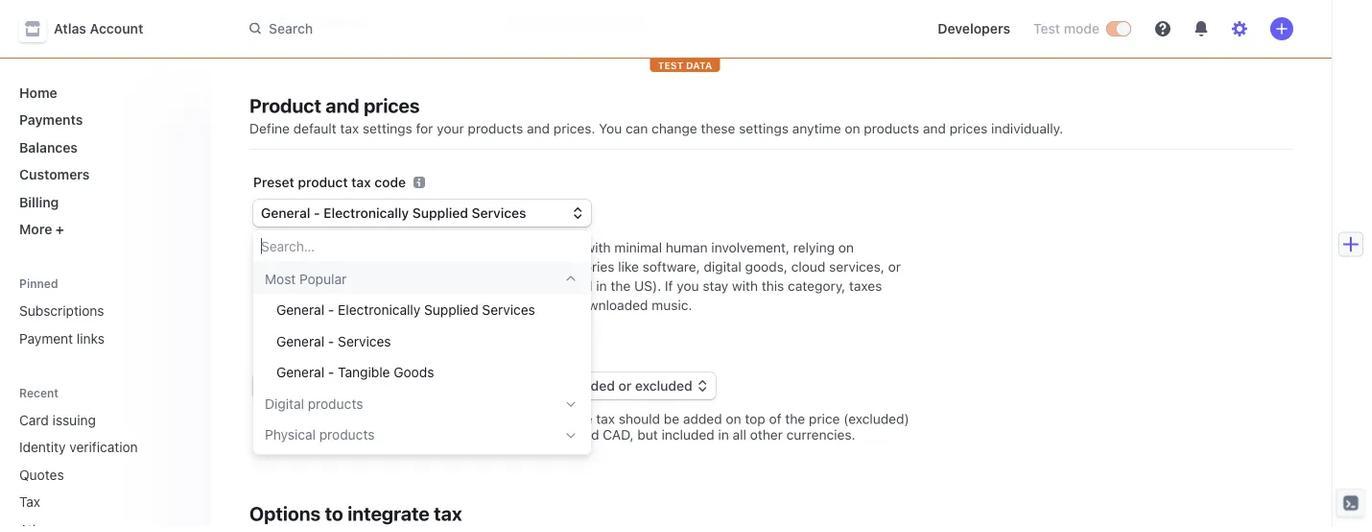 Task type: locate. For each thing, give the bounding box(es) containing it.
origin
[[253, 13, 292, 29]]

services inside dropdown button
[[472, 205, 527, 221]]

on inside the product and prices define default tax settings for your products and prices. you can change these settings anytime on products and prices individually.
[[845, 120, 861, 136]]

0 vertical spatial services
[[472, 205, 527, 221]]

will down the digital products button
[[428, 427, 448, 443]]

digital up stay
[[704, 259, 742, 275]]

like down minimal
[[618, 259, 639, 275]]

in left 'all'
[[719, 427, 729, 443]]

digital
[[266, 240, 304, 255], [704, 259, 742, 275], [476, 297, 514, 313]]

like
[[618, 259, 639, 275], [548, 297, 569, 313]]

list box containing most popular
[[253, 263, 591, 481]]

services down "(especially"
[[482, 301, 535, 317]]

product inside a digital service provided mainly through the internet with minimal human involvement, relying on information technology. consider more specific categories like software, digital goods, cloud services, or website services for your product (especially if you sell in the us). if you stay with this category, taxes will be similar to those for a generic digital item like downloaded music.
[[412, 278, 461, 294]]

provided
[[356, 240, 410, 255]]

0 horizontal spatial for
[[360, 278, 377, 294]]

0 horizontal spatial included
[[270, 427, 323, 443]]

atlas account button
[[19, 15, 163, 42]]

a digital service provided mainly through the internet with minimal human involvement, relying on information technology. consider more specific categories like software, digital goods, cloud services, or website services for your product (especially if you sell in the us). if you stay with this category, taxes will be similar to those for a generic digital item like downloaded music.
[[253, 240, 901, 313]]

will
[[253, 297, 273, 313], [294, 411, 314, 427], [428, 427, 448, 443]]

add origin address
[[513, 13, 632, 29]]

0 horizontal spatial price
[[367, 411, 398, 427]]

subscriptions link
[[12, 295, 196, 326]]

card issuing
[[19, 412, 96, 428]]

core navigation links element
[[12, 77, 196, 245]]

0 horizontal spatial will
[[253, 297, 273, 313]]

these
[[701, 120, 736, 136]]

physical products button
[[253, 419, 591, 450]]

2 vertical spatial prices
[[341, 347, 381, 363]]

options to integrate tax
[[250, 502, 462, 525]]

tax right default
[[340, 120, 359, 136]]

1 horizontal spatial your
[[437, 120, 464, 136]]

- down include tax in prices
[[328, 364, 334, 380]]

- down 'similar'
[[328, 333, 334, 348]]

0 horizontal spatial like
[[548, 297, 569, 313]]

product down consider
[[412, 278, 461, 294]]

on right anytime
[[845, 120, 861, 136]]

quotes
[[19, 467, 64, 482]]

1 horizontal spatial included
[[662, 427, 715, 443]]

this
[[762, 278, 785, 294]]

0 horizontal spatial be
[[277, 297, 293, 313]]

price left currency
[[367, 411, 398, 427]]

1 vertical spatial with
[[732, 278, 758, 294]]

1 vertical spatial your
[[381, 278, 408, 294]]

0 vertical spatial on
[[845, 120, 861, 136]]

account
[[90, 21, 143, 36]]

1 vertical spatial to
[[460, 411, 473, 427]]

add
[[513, 13, 538, 29]]

0 horizontal spatial settings
[[363, 120, 413, 136]]

1 price from the left
[[367, 411, 398, 427]]

2 vertical spatial services
[[338, 333, 391, 348]]

and up default
[[326, 94, 360, 117]]

- inside dropdown button
[[314, 205, 320, 221]]

1 vertical spatial general - electronically supplied services
[[276, 301, 535, 317]]

top
[[745, 411, 766, 427]]

0 horizontal spatial you
[[546, 278, 568, 294]]

you right if
[[546, 278, 568, 294]]

prices up tangible
[[341, 347, 381, 363]]

identity
[[19, 439, 66, 455]]

2 price from the left
[[809, 411, 840, 427]]

settings right these
[[739, 120, 789, 136]]

card
[[19, 412, 49, 428]]

help image
[[1156, 21, 1171, 36]]

+
[[56, 221, 64, 237]]

to left define
[[460, 411, 473, 427]]

1 horizontal spatial will
[[294, 411, 314, 427]]

services up through
[[472, 205, 527, 221]]

cad,
[[603, 427, 634, 443]]

0 vertical spatial like
[[618, 259, 639, 275]]

your up the those
[[381, 278, 408, 294]]

1 horizontal spatial for
[[395, 297, 412, 313]]

most popular button
[[253, 263, 591, 294]]

on inside stripe will use the price currency to define whether the tax should be added on top of the price (excluded) or included in the price. tax will be excluded in usd and cad, but included in all other currencies.
[[726, 411, 742, 427]]

1 vertical spatial digital
[[704, 259, 742, 275]]

stripe
[[253, 411, 290, 427]]

general - electronically supplied services inside dropdown button
[[261, 205, 527, 221]]

on left top
[[726, 411, 742, 427]]

test data
[[658, 60, 713, 71]]

prices up code
[[364, 94, 420, 117]]

of
[[769, 411, 782, 427]]

0 horizontal spatial digital
[[266, 240, 304, 255]]

services up tangible
[[338, 333, 391, 348]]

with left this
[[732, 278, 758, 294]]

2 vertical spatial on
[[726, 411, 742, 427]]

issuing
[[52, 412, 96, 428]]

included down digital on the bottom left of page
[[270, 427, 323, 443]]

on up services,
[[839, 240, 854, 255]]

search
[[269, 20, 313, 36]]

price right the of
[[809, 411, 840, 427]]

1 vertical spatial services
[[482, 301, 535, 317]]

in up general - tangible goods
[[327, 347, 338, 363]]

0 vertical spatial your
[[437, 120, 464, 136]]

0 horizontal spatial tax
[[19, 494, 40, 510]]

tax down quotes
[[19, 494, 40, 510]]

products right anytime
[[864, 120, 920, 136]]

more
[[462, 259, 494, 275]]

2 horizontal spatial for
[[416, 120, 433, 136]]

verification
[[69, 439, 138, 455]]

(excluded)
[[844, 411, 910, 427]]

but
[[638, 427, 658, 443]]

0 vertical spatial digital
[[266, 240, 304, 255]]

physical products
[[265, 426, 375, 442]]

preset product tax code
[[253, 174, 406, 190]]

included right the but
[[662, 427, 715, 443]]

digital down "(especially"
[[476, 297, 514, 313]]

product right preset
[[298, 174, 348, 190]]

electronically inside list box
[[338, 301, 421, 317]]

add origin address button
[[513, 12, 647, 31]]

tax right include
[[303, 347, 323, 363]]

1 included from the left
[[270, 427, 323, 443]]

0 horizontal spatial product
[[298, 174, 348, 190]]

2 address from the left
[[581, 13, 632, 29]]

and right usd
[[576, 427, 599, 443]]

1 horizontal spatial or
[[889, 259, 901, 275]]

tax right price.
[[403, 427, 424, 443]]

should
[[619, 411, 660, 427]]

1 vertical spatial product
[[412, 278, 461, 294]]

1 vertical spatial tax
[[19, 494, 40, 510]]

1 vertical spatial for
[[360, 278, 377, 294]]

for up the those
[[360, 278, 377, 294]]

0 vertical spatial prices
[[364, 94, 420, 117]]

to inside stripe will use the price currency to define whether the tax should be added on top of the price (excluded) or included in the price. tax will be excluded in usd and cad, but included in all other currencies.
[[460, 411, 473, 427]]

on inside a digital service provided mainly through the internet with minimal human involvement, relying on information technology. consider more specific categories like software, digital goods, cloud services, or website services for your product (especially if you sell in the us). if you stay with this category, taxes will be similar to those for a generic digital item like downloaded music.
[[839, 240, 854, 255]]

sell
[[572, 278, 593, 294]]

in
[[596, 278, 607, 294], [327, 347, 338, 363], [326, 427, 337, 443], [530, 427, 541, 443], [719, 427, 729, 443]]

1 horizontal spatial tax
[[403, 427, 424, 443]]

stay
[[703, 278, 729, 294]]

1 horizontal spatial address
[[581, 13, 632, 29]]

prices left individually.
[[950, 120, 988, 136]]

supplied up mainly
[[413, 205, 468, 221]]

tax left should at the bottom left of the page
[[596, 411, 615, 427]]

2 horizontal spatial be
[[664, 411, 680, 427]]

like right item on the bottom of page
[[548, 297, 569, 313]]

a
[[415, 297, 423, 313]]

for
[[416, 120, 433, 136], [360, 278, 377, 294], [395, 297, 412, 313]]

general - electronically supplied services
[[261, 205, 527, 221], [276, 301, 535, 317]]

will inside a digital service provided mainly through the internet with minimal human involvement, relying on information technology. consider more specific categories like software, digital goods, cloud services, or website services for your product (especially if you sell in the us). if you stay with this category, taxes will be similar to those for a generic digital item like downloaded music.
[[253, 297, 273, 313]]

relying
[[794, 240, 835, 255]]

digital up information
[[266, 240, 304, 255]]

product
[[250, 94, 322, 117]]

for up "general - electronically supplied services" dropdown button
[[416, 120, 433, 136]]

with up the categories
[[585, 240, 611, 255]]

mainly
[[414, 240, 454, 255]]

1 vertical spatial on
[[839, 240, 854, 255]]

0 vertical spatial general - electronically supplied services
[[261, 205, 527, 221]]

0 vertical spatial product
[[298, 174, 348, 190]]

electronically up provided
[[324, 205, 409, 221]]

origin address
[[253, 13, 346, 29]]

be inside a digital service provided mainly through the internet with minimal human involvement, relying on information technology. consider more specific categories like software, digital goods, cloud services, or website services for your product (especially if you sell in the us). if you stay with this category, taxes will be similar to those for a generic digital item like downloaded music.
[[277, 297, 293, 313]]

- down the preset product tax code
[[314, 205, 320, 221]]

tax left code
[[352, 174, 371, 190]]

general - electronically supplied services down code
[[261, 205, 527, 221]]

0 horizontal spatial your
[[381, 278, 408, 294]]

included
[[270, 427, 323, 443], [662, 427, 715, 443]]

general down most popular
[[276, 301, 325, 317]]

tax
[[340, 120, 359, 136], [352, 174, 371, 190], [303, 347, 323, 363], [596, 411, 615, 427], [434, 502, 462, 525]]

for left a
[[395, 297, 412, 313]]

a
[[253, 240, 262, 255]]

1 vertical spatial or
[[253, 427, 266, 443]]

2 horizontal spatial digital
[[704, 259, 742, 275]]

be right the but
[[664, 411, 680, 427]]

most
[[265, 270, 296, 286]]

if
[[665, 278, 673, 294]]

general down preset
[[261, 205, 310, 221]]

physical
[[265, 426, 316, 442]]

1 horizontal spatial price
[[809, 411, 840, 427]]

your inside a digital service provided mainly through the internet with minimal human involvement, relying on information technology. consider more specific categories like software, digital goods, cloud services, or website services for your product (especially if you sell in the us). if you stay with this category, taxes will be similar to those for a generic digital item like downloaded music.
[[381, 278, 408, 294]]

item
[[518, 297, 545, 313]]

quotes link
[[12, 459, 169, 490]]

most popular
[[265, 270, 347, 286]]

your
[[437, 120, 464, 136], [381, 278, 408, 294]]

2 vertical spatial for
[[395, 297, 412, 313]]

1 horizontal spatial digital
[[476, 297, 514, 313]]

or right services,
[[889, 259, 901, 275]]

to
[[340, 297, 353, 313], [460, 411, 473, 427], [325, 502, 343, 525]]

0 vertical spatial for
[[416, 120, 433, 136]]

your up "general - electronically supplied services" dropdown button
[[437, 120, 464, 136]]

Search… field
[[253, 230, 568, 263]]

you
[[599, 120, 622, 136]]

1 vertical spatial electronically
[[338, 301, 421, 317]]

use
[[318, 411, 340, 427]]

supplied inside dropdown button
[[413, 205, 468, 221]]

settings up code
[[363, 120, 413, 136]]

0 vertical spatial electronically
[[324, 205, 409, 221]]

0 horizontal spatial or
[[253, 427, 266, 443]]

and left individually.
[[923, 120, 946, 136]]

0 vertical spatial tax
[[403, 427, 424, 443]]

0 vertical spatial to
[[340, 297, 353, 313]]

0 horizontal spatial address
[[295, 13, 346, 29]]

1 vertical spatial like
[[548, 297, 569, 313]]

more +
[[19, 221, 64, 237]]

0 vertical spatial or
[[889, 259, 901, 275]]

recent element
[[0, 404, 211, 527]]

1 horizontal spatial settings
[[739, 120, 789, 136]]

tax right integrate
[[434, 502, 462, 525]]

with
[[585, 240, 611, 255], [732, 278, 758, 294]]

on
[[845, 120, 861, 136], [839, 240, 854, 255], [726, 411, 742, 427]]

0 vertical spatial supplied
[[413, 205, 468, 221]]

-
[[314, 205, 320, 221], [328, 301, 334, 317], [328, 333, 334, 348], [328, 364, 334, 380]]

card issuing link
[[12, 404, 169, 435]]

be down website
[[277, 297, 293, 313]]

address
[[295, 13, 346, 29], [581, 13, 632, 29]]

you right 'if'
[[677, 278, 699, 294]]

supplied right a
[[424, 301, 479, 317]]

tax inside "tax" link
[[19, 494, 40, 510]]

electronically down technology. on the left
[[338, 301, 421, 317]]

0 vertical spatial with
[[585, 240, 611, 255]]

settings
[[363, 120, 413, 136], [739, 120, 789, 136]]

1 horizontal spatial you
[[677, 278, 699, 294]]

be left excluded
[[452, 427, 467, 443]]

to down the services
[[340, 297, 353, 313]]

will down website
[[253, 297, 273, 313]]

1 horizontal spatial product
[[412, 278, 461, 294]]

in right sell
[[596, 278, 607, 294]]

categories
[[550, 259, 615, 275]]

your inside the product and prices define default tax settings for your products and prices. you can change these settings anytime on products and prices individually.
[[437, 120, 464, 136]]

or
[[889, 259, 901, 275], [253, 427, 266, 443]]

or down digital on the bottom left of page
[[253, 427, 266, 443]]

tax link
[[12, 486, 169, 517]]

products
[[468, 120, 523, 136], [864, 120, 920, 136], [308, 395, 363, 411], [319, 426, 375, 442]]

to right options
[[325, 502, 343, 525]]

services,
[[830, 259, 885, 275]]

0 horizontal spatial with
[[585, 240, 611, 255]]

list box
[[253, 263, 591, 481]]

consider
[[403, 259, 459, 275]]

will left use
[[294, 411, 314, 427]]

tax
[[403, 427, 424, 443], [19, 494, 40, 510]]

general - electronically supplied services down "most popular" button
[[276, 301, 535, 317]]



Task type: describe. For each thing, give the bounding box(es) containing it.
more
[[19, 221, 52, 237]]

us).
[[635, 278, 662, 294]]

pinned
[[19, 277, 58, 290]]

in inside a digital service provided mainly through the internet with minimal human involvement, relying on information technology. consider more specific categories like software, digital goods, cloud services, or website services for your product (especially if you sell in the us). if you stay with this category, taxes will be similar to those for a generic digital item like downloaded music.
[[596, 278, 607, 294]]

popular
[[300, 270, 347, 286]]

payment links link
[[12, 323, 196, 354]]

pinned element
[[12, 295, 196, 354]]

links
[[77, 330, 105, 346]]

home
[[19, 84, 57, 100]]

1 horizontal spatial like
[[618, 259, 639, 275]]

pinned navigation links element
[[12, 276, 196, 354]]

whether
[[519, 411, 569, 427]]

customers link
[[12, 159, 196, 190]]

1 you from the left
[[546, 278, 568, 294]]

digital products
[[265, 395, 363, 411]]

or inside stripe will use the price currency to define whether the tax should be added on top of the price (excluded) or included in the price. tax will be excluded in usd and cad, but included in all other currencies.
[[253, 427, 266, 443]]

goods
[[394, 364, 434, 380]]

in down digital products
[[326, 427, 337, 443]]

home link
[[12, 77, 196, 108]]

2 settings from the left
[[739, 120, 789, 136]]

downloaded
[[573, 297, 648, 313]]

tax inside stripe will use the price currency to define whether the tax should be added on top of the price (excluded) or included in the price. tax will be excluded in usd and cad, but included in all other currencies.
[[596, 411, 615, 427]]

2 you from the left
[[677, 278, 699, 294]]

2 vertical spatial to
[[325, 502, 343, 525]]

change
[[652, 120, 698, 136]]

payment links
[[19, 330, 105, 346]]

information
[[253, 259, 324, 275]]

digital
[[265, 395, 304, 411]]

billing
[[19, 194, 59, 210]]

Search search field
[[238, 11, 779, 46]]

2 horizontal spatial will
[[428, 427, 448, 443]]

and left prices.
[[527, 120, 550, 136]]

those
[[356, 297, 391, 313]]

service
[[307, 240, 352, 255]]

tax inside the product and prices define default tax settings for your products and prices. you can change these settings anytime on products and prices individually.
[[340, 120, 359, 136]]

Search text field
[[238, 11, 779, 46]]

electronically inside "general - electronically supplied services" dropdown button
[[324, 205, 409, 221]]

identity verification link
[[12, 431, 169, 463]]

general down include tax in prices
[[276, 364, 325, 380]]

if
[[534, 278, 542, 294]]

developers
[[938, 21, 1011, 36]]

mode
[[1064, 21, 1100, 36]]

individually.
[[992, 120, 1064, 136]]

billing link
[[12, 186, 196, 217]]

payments
[[19, 112, 83, 128]]

integrate
[[348, 502, 430, 525]]

1 horizontal spatial with
[[732, 278, 758, 294]]

general - electronically supplied services inside list box
[[276, 301, 535, 317]]

recent navigation links element
[[0, 384, 211, 527]]

or inside a digital service provided mainly through the internet with minimal human involvement, relying on information technology. consider more specific categories like software, digital goods, cloud services, or website services for your product (especially if you sell in the us). if you stay with this category, taxes will be similar to those for a generic digital item like downloaded music.
[[889, 259, 901, 275]]

website
[[253, 278, 301, 294]]

music.
[[652, 297, 693, 313]]

minimal
[[615, 240, 662, 255]]

options
[[250, 502, 321, 525]]

include tax in prices
[[253, 347, 381, 363]]

1 address from the left
[[295, 13, 346, 29]]

customers
[[19, 167, 90, 182]]

price.
[[365, 427, 400, 443]]

1 vertical spatial supplied
[[424, 301, 479, 317]]

product and prices define default tax settings for your products and prices. you can change these settings anytime on products and prices individually.
[[250, 94, 1064, 136]]

data
[[686, 60, 713, 71]]

to inside a digital service provided mainly through the internet with minimal human involvement, relying on information technology. consider more specific categories like software, digital goods, cloud services, or website services for your product (especially if you sell in the us). if you stay with this category, taxes will be similar to those for a generic digital item like downloaded music.
[[340, 297, 353, 313]]

(especially
[[464, 278, 531, 294]]

developers link
[[930, 13, 1019, 44]]

products left prices.
[[468, 120, 523, 136]]

taxes
[[850, 278, 883, 294]]

products up physical products
[[308, 395, 363, 411]]

recent
[[19, 386, 59, 399]]

2 vertical spatial digital
[[476, 297, 514, 313]]

specific
[[498, 259, 546, 275]]

currency
[[402, 411, 456, 427]]

define
[[250, 120, 290, 136]]

pin to navigation image
[[179, 521, 194, 527]]

general - electronically supplied services button
[[253, 200, 591, 227]]

general - services
[[276, 333, 391, 348]]

prices.
[[554, 120, 596, 136]]

general - tangible goods
[[276, 364, 434, 380]]

in left usd
[[530, 427, 541, 443]]

goods,
[[746, 259, 788, 275]]

1 settings from the left
[[363, 120, 413, 136]]

excluded
[[471, 427, 527, 443]]

2 included from the left
[[662, 427, 715, 443]]

1 vertical spatial prices
[[950, 120, 988, 136]]

stripe will use the price currency to define whether the tax should be added on top of the price (excluded) or included in the price. tax will be excluded in usd and cad, but included in all other currencies.
[[253, 411, 910, 443]]

category,
[[788, 278, 846, 294]]

- down the services
[[328, 301, 334, 317]]

origin
[[542, 13, 578, 29]]

address inside 'button'
[[581, 13, 632, 29]]

added
[[683, 411, 723, 427]]

similar
[[296, 297, 337, 313]]

general inside dropdown button
[[261, 205, 310, 221]]

software,
[[643, 259, 700, 275]]

1 horizontal spatial be
[[452, 427, 467, 443]]

involvement,
[[712, 240, 790, 255]]

products down digital products
[[319, 426, 375, 442]]

balances
[[19, 139, 78, 155]]

digital products button
[[253, 387, 591, 419]]

and inside stripe will use the price currency to define whether the tax should be added on top of the price (excluded) or included in the price. tax will be excluded in usd and cad, but included in all other currencies.
[[576, 427, 599, 443]]

other
[[750, 427, 783, 443]]

technology.
[[327, 259, 399, 275]]

include
[[253, 347, 300, 363]]

tax inside stripe will use the price currency to define whether the tax should be added on top of the price (excluded) or included in the price. tax will be excluded in usd and cad, but included in all other currencies.
[[403, 427, 424, 443]]

anytime
[[793, 120, 842, 136]]

code
[[375, 174, 406, 190]]

payments link
[[12, 104, 196, 135]]

atlas account
[[54, 21, 143, 36]]

settings image
[[1233, 21, 1248, 36]]

tangible
[[338, 364, 390, 380]]

balances link
[[12, 132, 196, 163]]

identity verification
[[19, 439, 138, 455]]

for inside the product and prices define default tax settings for your products and prices. you can change these settings anytime on products and prices individually.
[[416, 120, 433, 136]]

through
[[458, 240, 506, 255]]

usd
[[545, 427, 573, 443]]

general down 'similar'
[[276, 333, 325, 348]]



Task type: vqa. For each thing, say whether or not it's contained in the screenshot.
Clear history icon
no



